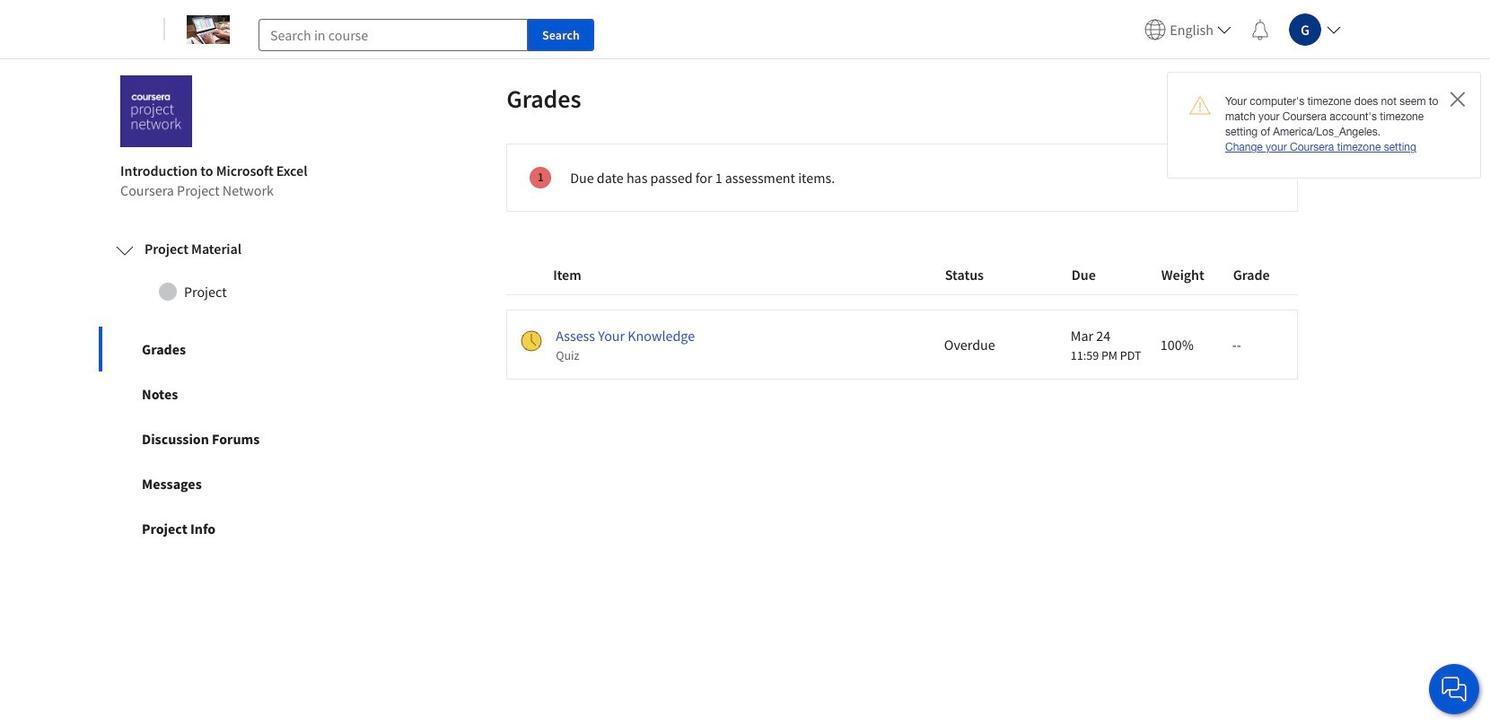 Task type: describe. For each thing, give the bounding box(es) containing it.
4 column header from the left
[[1162, 266, 1205, 284]]

name home page | coursera image
[[187, 15, 230, 44]]

coursera project network image
[[120, 76, 192, 147]]

timezone mismatch warning modal dialog
[[1167, 72, 1482, 178]]

3 column header from the left
[[1072, 266, 1146, 284]]

cell inside assignments table grid
[[556, 325, 816, 365]]

2 row from the top
[[507, 310, 1298, 380]]

assignments table grid
[[507, 255, 1298, 380]]



Task type: locate. For each thing, give the bounding box(es) containing it.
column header
[[553, 266, 899, 284], [945, 266, 1025, 284], [1072, 266, 1146, 284], [1162, 266, 1205, 284], [1234, 266, 1270, 284]]

row
[[507, 255, 1298, 296], [507, 310, 1298, 380]]

Search in course text field
[[259, 18, 528, 51]]

assignment count element
[[538, 162, 544, 194]]

1 row from the top
[[507, 255, 1298, 296]]

help center image
[[1444, 679, 1466, 700]]

1 column header from the left
[[553, 266, 899, 284]]

0 vertical spatial row
[[507, 255, 1298, 296]]

1 vertical spatial row
[[507, 310, 1298, 380]]

cell
[[556, 325, 816, 365]]

2 column header from the left
[[945, 266, 1025, 284]]

5 column header from the left
[[1234, 266, 1270, 284]]



Task type: vqa. For each thing, say whether or not it's contained in the screenshot.
cell
yes



